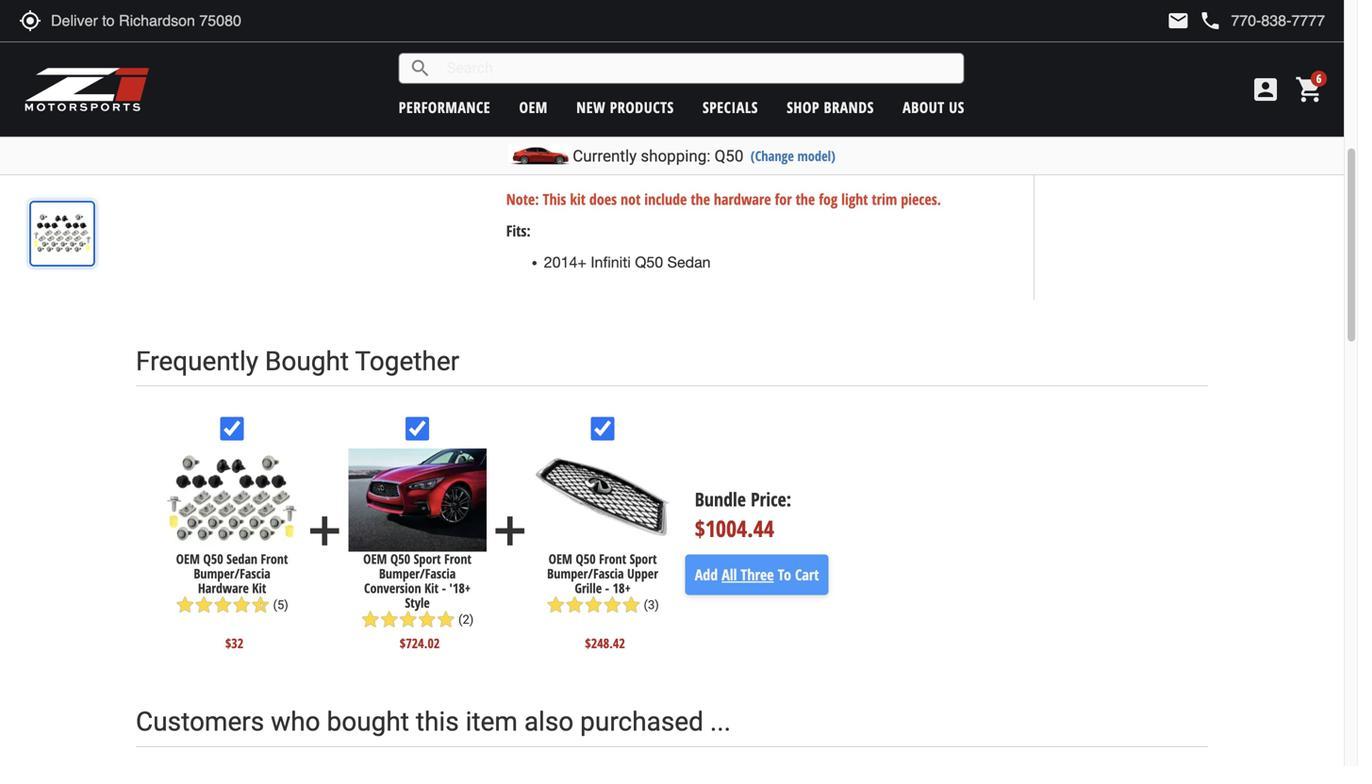 Task type: locate. For each thing, give the bounding box(es) containing it.
pieces.
[[901, 189, 941, 209]]

also
[[524, 707, 574, 738]]

bumper/fascia up star_half
[[194, 565, 270, 583]]

front for star
[[261, 550, 288, 568]]

q50 inside oem q50 front sport bumper/fascia upper grille - 18+ star star star star star (3)
[[576, 550, 596, 568]]

bought
[[265, 346, 349, 377]]

q50 inside the oem q50 sedan front bumper/fascia hardware kit star star star star star_half (5)
[[203, 550, 223, 568]]

bolts down grommets
[[669, 138, 704, 155]]

kit left '18+
[[424, 580, 439, 597]]

oem inside the oem q50 sedan front bumper/fascia hardware kit star star star star star_half (5)
[[176, 550, 200, 568]]

mail
[[1167, 9, 1190, 32]]

2 front from the left
[[444, 550, 472, 568]]

bumper/fascia for 18+
[[547, 565, 624, 583]]

bumper/fascia inside the oem q50 sedan front bumper/fascia hardware kit star star star star star_half (5)
[[194, 565, 270, 583]]

- inside oem q50 sport front bumper/fascia conversion kit - '18+ style star star star star star (2) $724.02
[[442, 580, 446, 597]]

front
[[261, 550, 288, 568], [444, 550, 472, 568], [599, 550, 626, 568]]

1 vertical spatial upper
[[627, 565, 658, 583]]

side down air
[[567, 95, 597, 112]]

-
[[557, 30, 562, 48], [557, 52, 562, 69], [557, 73, 562, 91], [557, 95, 562, 112], [557, 116, 562, 134], [565, 138, 571, 155], [565, 160, 571, 177], [442, 580, 446, 597], [605, 580, 609, 597]]

1 horizontal spatial bolts
[[711, 30, 746, 48]]

front up (5) in the bottom left of the page
[[261, 550, 288, 568]]

1 vertical spatial bolts
[[669, 138, 704, 155]]

1 horizontal spatial sedan
[[667, 253, 711, 271]]

upper inside 2 - upper fascia corner bolts 2 - middle fascia clips 6 - air guide clips 2 - side fascia screws 2 - side fascia grommets 10 - lower fascia bolts 10 - lower fascia u-nuts
[[567, 30, 609, 48]]

0 horizontal spatial sport
[[414, 550, 441, 568]]

shop brands link
[[787, 97, 874, 117]]

shop brands
[[787, 97, 874, 117]]

purchased
[[580, 707, 703, 738]]

bumper/fascia up style
[[379, 565, 456, 583]]

clips up the products
[[633, 73, 667, 91]]

0 horizontal spatial kit
[[252, 580, 266, 597]]

(change
[[751, 147, 794, 165]]

kit inside oem q50 sport front bumper/fascia conversion kit - '18+ style star star star star star (2) $724.02
[[424, 580, 439, 597]]

1 the from the left
[[691, 189, 710, 209]]

10
[[544, 138, 561, 155], [544, 160, 561, 177]]

1 vertical spatial side
[[567, 116, 597, 134]]

sedan
[[667, 253, 711, 271], [226, 550, 257, 568]]

clips down corner
[[665, 52, 699, 69]]

add
[[1159, 34, 1185, 57], [695, 565, 718, 585]]

conversion
[[364, 580, 421, 597]]

ask
[[1107, 84, 1125, 102]]

oem inside oem q50 front sport bumper/fascia upper grille - 18+ star star star star star (3)
[[549, 550, 572, 568]]

2 bumper/fascia from the left
[[379, 565, 456, 583]]

10 left currently
[[544, 160, 561, 177]]

0 vertical spatial clips
[[665, 52, 699, 69]]

0 vertical spatial upper
[[567, 30, 609, 48]]

bumper/fascia inside oem q50 sport front bumper/fascia conversion kit - '18+ style star star star star star (2) $724.02
[[379, 565, 456, 583]]

0 horizontal spatial front
[[261, 550, 288, 568]]

bumper/fascia for star
[[194, 565, 270, 583]]

the
[[691, 189, 710, 209], [796, 189, 815, 209]]

clips
[[665, 52, 699, 69], [633, 73, 667, 91]]

q50 for star
[[203, 550, 223, 568]]

upper inside oem q50 front sport bumper/fascia upper grille - 18+ star star star star star (3)
[[627, 565, 658, 583]]

0 vertical spatial side
[[567, 95, 597, 112]]

model)
[[797, 147, 835, 165]]

this
[[1222, 84, 1243, 102], [543, 189, 566, 209]]

(change model) link
[[751, 147, 835, 165]]

1 kit from the left
[[252, 580, 266, 597]]

lower up does
[[575, 160, 617, 177]]

2
[[544, 30, 552, 48], [544, 52, 552, 69], [544, 95, 552, 112], [544, 116, 552, 134]]

side up currently
[[567, 116, 597, 134]]

3 bumper/fascia from the left
[[547, 565, 624, 583]]

fits:
[[506, 221, 531, 241]]

1 sport from the left
[[414, 550, 441, 568]]

0 vertical spatial lower
[[575, 138, 617, 155]]

front inside oem q50 front sport bumper/fascia upper grille - 18+ star star star star star (3)
[[599, 550, 626, 568]]

front up 18+
[[599, 550, 626, 568]]

who
[[271, 707, 320, 738]]

bolts
[[711, 30, 746, 48], [669, 138, 704, 155]]

1 horizontal spatial sport
[[630, 550, 657, 568]]

oem q50 sedan front bumper/fascia hardware kit star star star star star_half (5)
[[176, 550, 288, 615]]

(3)
[[644, 598, 659, 612]]

0 horizontal spatial cart
[[795, 565, 819, 585]]

q50
[[714, 147, 744, 166], [635, 253, 663, 271], [203, 550, 223, 568], [390, 550, 410, 568], [576, 550, 596, 568]]

sedan down "include" at the top of the page
[[667, 253, 711, 271]]

frequently
[[136, 346, 258, 377]]

frequently bought together
[[136, 346, 459, 377]]

3 2 from the top
[[544, 95, 552, 112]]

search
[[409, 57, 432, 80]]

1 horizontal spatial cart
[[1207, 34, 1234, 57]]

upper up (3)
[[627, 565, 658, 583]]

star
[[176, 596, 195, 615], [195, 596, 213, 615], [213, 596, 232, 615], [232, 596, 251, 615], [546, 596, 565, 615], [565, 596, 584, 615], [584, 596, 603, 615], [603, 596, 622, 615], [622, 596, 641, 615], [361, 610, 380, 629], [380, 610, 399, 629], [399, 610, 418, 629], [418, 610, 436, 629], [436, 610, 455, 629]]

1 front from the left
[[261, 550, 288, 568]]

0 horizontal spatial add
[[301, 508, 348, 555]]

1 vertical spatial sedan
[[226, 550, 257, 568]]

bumper/fascia up $248.42
[[547, 565, 624, 583]]

brands
[[824, 97, 874, 117]]

about right question
[[1188, 84, 1219, 102]]

1 horizontal spatial upper
[[627, 565, 658, 583]]

1 vertical spatial lower
[[575, 160, 617, 177]]

my_location
[[19, 9, 41, 32]]

oem inside oem q50 sport front bumper/fascia conversion kit - '18+ style star star star star star (2) $724.02
[[363, 550, 387, 568]]

this left 'kit' at top left
[[543, 189, 566, 209]]

1 horizontal spatial kit
[[424, 580, 439, 597]]

q50 up 'conversion'
[[390, 550, 410, 568]]

cart
[[1207, 34, 1234, 57], [795, 565, 819, 585]]

1 vertical spatial 10
[[544, 160, 561, 177]]

this left account_box
[[1222, 84, 1243, 102]]

note: this kit does not include the hardware for the fog light trim pieces.
[[506, 189, 941, 209]]

oem q50 sport front bumper/fascia conversion kit - '18+ style star star star star star (2) $724.02
[[361, 550, 474, 652]]

grommets
[[649, 116, 720, 134]]

add left to
[[1159, 34, 1185, 57]]

0 horizontal spatial this
[[543, 189, 566, 209]]

note:
[[506, 189, 539, 209]]

1 lower from the top
[[575, 138, 617, 155]]

1 horizontal spatial this
[[1222, 84, 1243, 102]]

lower down new
[[575, 138, 617, 155]]

account_box
[[1251, 75, 1281, 105]]

0 horizontal spatial bolts
[[669, 138, 704, 155]]

q50 up the grille
[[576, 550, 596, 568]]

1 vertical spatial add
[[695, 565, 718, 585]]

None checkbox
[[220, 418, 244, 441], [406, 418, 429, 441], [591, 418, 614, 441], [220, 418, 244, 441], [406, 418, 429, 441], [591, 418, 614, 441]]

sedan up hardware
[[226, 550, 257, 568]]

3 front from the left
[[599, 550, 626, 568]]

2 lower from the top
[[575, 160, 617, 177]]

1 horizontal spatial front
[[444, 550, 472, 568]]

products
[[610, 97, 674, 117]]

sedan inside the oem q50 sedan front bumper/fascia hardware kit star star star star star_half (5)
[[226, 550, 257, 568]]

1 horizontal spatial the
[[796, 189, 815, 209]]

about left us
[[903, 97, 945, 117]]

1 horizontal spatial add
[[1159, 34, 1185, 57]]

price:
[[751, 487, 791, 513]]

0 horizontal spatial upper
[[567, 30, 609, 48]]

fascia up not
[[621, 160, 665, 177]]

0 vertical spatial this
[[1222, 84, 1243, 102]]

bumper/fascia inside oem q50 front sport bumper/fascia upper grille - 18+ star star star star star (3)
[[547, 565, 624, 583]]

0 horizontal spatial the
[[691, 189, 710, 209]]

1 horizontal spatial bumper/fascia
[[379, 565, 456, 583]]

2 horizontal spatial front
[[599, 550, 626, 568]]

q50 inside oem q50 sport front bumper/fascia conversion kit - '18+ style star star star star star (2) $724.02
[[390, 550, 410, 568]]

front up '18+
[[444, 550, 472, 568]]

kit inside the oem q50 sedan front bumper/fascia hardware kit star star star star star_half (5)
[[252, 580, 266, 597]]

sport
[[414, 550, 441, 568], [630, 550, 657, 568]]

together
[[355, 346, 459, 377]]

oem
[[519, 97, 548, 117], [176, 550, 200, 568], [363, 550, 387, 568], [549, 550, 572, 568]]

new
[[576, 97, 606, 117]]

new products
[[576, 97, 674, 117]]

the down nuts
[[691, 189, 710, 209]]

1 vertical spatial clips
[[633, 73, 667, 91]]

about us
[[903, 97, 965, 117]]

0 horizontal spatial bumper/fascia
[[194, 565, 270, 583]]

add_shopping_cart
[[1131, 34, 1154, 57]]

2 horizontal spatial bumper/fascia
[[547, 565, 624, 583]]

1 horizontal spatial about
[[1188, 84, 1219, 102]]

0 vertical spatial add
[[1159, 34, 1185, 57]]

1 bumper/fascia from the left
[[194, 565, 270, 583]]

(5)
[[273, 598, 288, 612]]

1 side from the top
[[567, 95, 597, 112]]

1 vertical spatial cart
[[795, 565, 819, 585]]

- inside oem q50 front sport bumper/fascia upper grille - 18+ star star star star star (3)
[[605, 580, 609, 597]]

add left all
[[695, 565, 718, 585]]

the right the for
[[796, 189, 815, 209]]

0 vertical spatial bolts
[[711, 30, 746, 48]]

q50 left (change
[[714, 147, 744, 166]]

2 sport from the left
[[630, 550, 657, 568]]

bundle price: $1004.44
[[695, 487, 791, 544]]

10 down oem link
[[544, 138, 561, 155]]

front inside oem q50 sport front bumper/fascia conversion kit - '18+ style star star star star star (2) $724.02
[[444, 550, 472, 568]]

0 vertical spatial 10
[[544, 138, 561, 155]]

mail phone
[[1167, 9, 1222, 32]]

q50 up hardware
[[203, 550, 223, 568]]

bolts up search search field
[[711, 30, 746, 48]]

trim
[[872, 189, 897, 209]]

upper
[[567, 30, 609, 48], [627, 565, 658, 583]]

mail link
[[1167, 9, 1190, 32]]

for
[[775, 189, 792, 209]]

0 horizontal spatial sedan
[[226, 550, 257, 568]]

account_box link
[[1246, 75, 1285, 105]]

fascia down the products
[[621, 138, 665, 155]]

front inside the oem q50 sedan front bumper/fascia hardware kit star star star star star_half (5)
[[261, 550, 288, 568]]

sport up style
[[414, 550, 441, 568]]

kit right hardware
[[252, 580, 266, 597]]

screws
[[649, 95, 699, 112]]

about
[[1188, 84, 1219, 102], [903, 97, 945, 117]]

lower
[[575, 138, 617, 155], [575, 160, 617, 177]]

2 the from the left
[[796, 189, 815, 209]]

sport up 18+
[[630, 550, 657, 568]]

1 horizontal spatial add
[[486, 508, 534, 555]]

customers
[[136, 707, 264, 738]]

2 kit from the left
[[424, 580, 439, 597]]

upper up middle
[[567, 30, 609, 48]]

$248.42
[[585, 635, 625, 652]]

kit for style
[[424, 580, 439, 597]]

1 vertical spatial this
[[543, 189, 566, 209]]

kit
[[252, 580, 266, 597], [424, 580, 439, 597]]



Task type: vqa. For each thing, say whether or not it's contained in the screenshot.


Task type: describe. For each thing, give the bounding box(es) containing it.
fascia left corner
[[613, 30, 657, 48]]

q50 for '18+
[[390, 550, 410, 568]]

currently
[[573, 147, 637, 166]]

18+
[[613, 580, 631, 597]]

1 add from the left
[[301, 508, 348, 555]]

to
[[778, 565, 791, 585]]

oem for oem q50 front sport bumper/fascia upper grille - 18+ star star star star star (3)
[[549, 550, 572, 568]]

question
[[1138, 84, 1185, 102]]

oem for oem q50 sedan front bumper/fascia hardware kit star star star star star_half (5)
[[176, 550, 200, 568]]

$724.02
[[400, 635, 440, 652]]

front for style
[[444, 550, 472, 568]]

bought
[[327, 707, 409, 738]]

z1 motorsports logo image
[[24, 66, 150, 113]]

shopping:
[[641, 147, 711, 166]]

three
[[741, 565, 774, 585]]

style
[[405, 594, 430, 612]]

shopping_cart link
[[1290, 75, 1325, 105]]

this
[[416, 707, 459, 738]]

0 vertical spatial cart
[[1207, 34, 1234, 57]]

performance
[[399, 97, 491, 117]]

hardware
[[714, 189, 771, 209]]

fog
[[819, 189, 838, 209]]

fascia up guide
[[617, 52, 661, 69]]

...
[[710, 707, 731, 738]]

2 2 from the top
[[544, 52, 552, 69]]

light
[[841, 189, 868, 209]]

include
[[644, 189, 687, 209]]

new products link
[[576, 97, 674, 117]]

to
[[1189, 34, 1203, 57]]

kit
[[570, 189, 586, 209]]

2014+ infiniti q50 sedan
[[544, 253, 711, 271]]

specials link
[[703, 97, 758, 117]]

add_shopping_cart add to cart
[[1131, 34, 1234, 57]]

0 horizontal spatial about
[[903, 97, 945, 117]]

does
[[589, 189, 617, 209]]

1 2 from the top
[[544, 30, 552, 48]]

bundle
[[695, 487, 746, 513]]

shop
[[787, 97, 820, 117]]

0 vertical spatial sedan
[[667, 253, 711, 271]]

oem for oem
[[519, 97, 548, 117]]

2 add from the left
[[486, 508, 534, 555]]

ask a question about this product link
[[1048, 76, 1317, 110]]

nuts
[[686, 160, 717, 177]]

infiniti
[[591, 253, 631, 271]]

$1004.44
[[695, 514, 774, 544]]

hardware
[[198, 580, 249, 597]]

about inside ask a question about this product link
[[1188, 84, 1219, 102]]

corner
[[661, 30, 707, 48]]

Search search field
[[432, 54, 964, 83]]

shopping_cart
[[1295, 75, 1325, 105]]

ask a question about this product
[[1107, 84, 1286, 102]]

phone link
[[1199, 9, 1325, 32]]

add all three to cart
[[695, 565, 819, 585]]

oem q50 front sport bumper/fascia upper grille - 18+ star star star star star (3)
[[546, 550, 659, 615]]

oem link
[[519, 97, 548, 117]]

guide
[[589, 73, 629, 91]]

1 10 from the top
[[544, 138, 561, 155]]

currently shopping: q50 (change model)
[[573, 147, 835, 166]]

item
[[465, 707, 518, 738]]

bumper/fascia for '18+
[[379, 565, 456, 583]]

4 2 from the top
[[544, 116, 552, 134]]

about us link
[[903, 97, 965, 117]]

a
[[1128, 84, 1135, 102]]

product
[[1246, 84, 1286, 102]]

phone
[[1199, 9, 1222, 32]]

q50 right the infiniti
[[635, 253, 663, 271]]

u-
[[669, 160, 686, 177]]

2 side from the top
[[567, 116, 597, 134]]

middle
[[567, 52, 612, 69]]

q50 for 18+
[[576, 550, 596, 568]]

customers who bought this item also purchased ...
[[136, 707, 731, 738]]

us
[[949, 97, 965, 117]]

fascia up currently
[[601, 116, 645, 134]]

$32
[[225, 635, 244, 652]]

not
[[621, 189, 641, 209]]

kit for star
[[252, 580, 266, 597]]

2 - upper fascia corner bolts 2 - middle fascia clips 6 - air guide clips 2 - side fascia screws 2 - side fascia grommets 10 - lower fascia bolts 10 - lower fascia u-nuts
[[544, 30, 746, 177]]

(2)
[[458, 613, 474, 627]]

sport inside oem q50 front sport bumper/fascia upper grille - 18+ star star star star star (3)
[[630, 550, 657, 568]]

6
[[544, 73, 552, 91]]

performance link
[[399, 97, 491, 117]]

all
[[722, 565, 737, 585]]

fascia down guide
[[601, 95, 645, 112]]

grille
[[575, 580, 602, 597]]

air
[[567, 73, 585, 91]]

sport inside oem q50 sport front bumper/fascia conversion kit - '18+ style star star star star star (2) $724.02
[[414, 550, 441, 568]]

2 10 from the top
[[544, 160, 561, 177]]

0 horizontal spatial add
[[695, 565, 718, 585]]

specials
[[703, 97, 758, 117]]

oem for oem q50 sport front bumper/fascia conversion kit - '18+ style star star star star star (2) $724.02
[[363, 550, 387, 568]]

star_half
[[251, 596, 270, 615]]

2014+
[[544, 253, 587, 271]]



